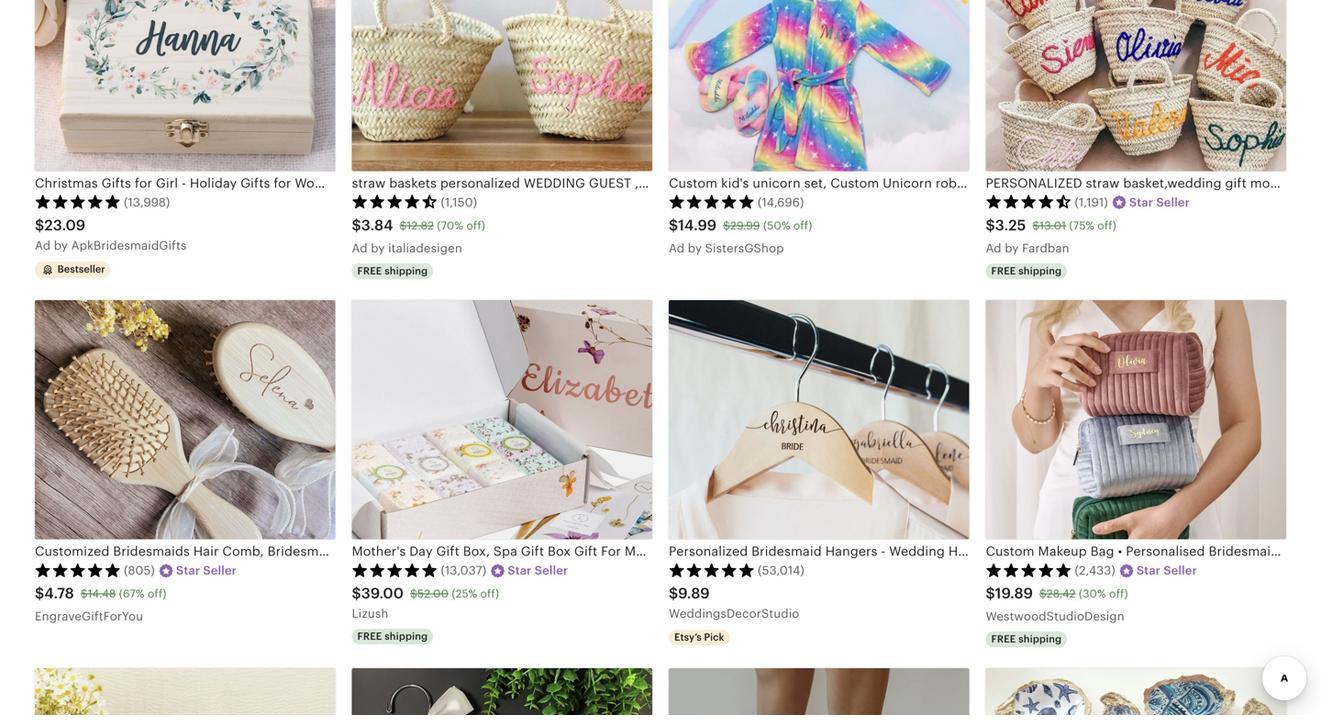 Task type: vqa. For each thing, say whether or not it's contained in the screenshot.
a corresponding to 3.84
yes



Task type: describe. For each thing, give the bounding box(es) containing it.
shipping for 3.84
[[385, 265, 428, 277]]

$ inside the $ 23.09 a d b y apkbridesmaidgifts
[[35, 217, 44, 233]]

5 out of 5 stars image up the 23.09
[[35, 194, 121, 209]]

$ inside $ 9.89 weddingsdecorstudio
[[669, 585, 679, 602]]

$ 4.78 $ 14.48 (67% off)
[[35, 585, 167, 602]]

straw baskets personalized wedding guest ,flower girl bags,customized straw bags,custom beach bag,straw tote,embroidered bags image
[[352, 0, 653, 171]]

b inside the $ 23.09 a d b y apkbridesmaidgifts
[[54, 239, 62, 252]]

(13,998)
[[124, 196, 170, 209]]

14.48
[[88, 588, 116, 600]]

italiadesigen
[[388, 241, 463, 255]]

bestseller
[[58, 264, 105, 275]]

star for 19.89
[[1137, 564, 1161, 578]]

5 out of 5 stars image for 14.99
[[669, 194, 755, 209]]

(1,191)
[[1075, 196, 1109, 209]]

shipping for 19.89
[[1019, 633, 1062, 645]]

apkbridesmaidgifts
[[71, 239, 187, 252]]

engravegiftforyou
[[35, 609, 143, 623]]

3.25
[[996, 217, 1027, 233]]

christmas gifts for girl - holiday gifts for women - gift ideas for her -  personalized bridal party gift - wooden box #wb001 image
[[35, 0, 335, 171]]

d inside the $ 23.09 a d b y apkbridesmaidgifts
[[43, 239, 51, 252]]

(53,014)
[[758, 564, 805, 578]]

seller for 39.00
[[535, 564, 569, 578]]

5 out of 5 stars image up "9.89"
[[669, 562, 755, 577]]

$ inside $ 19.89 $ 28.42 (30% off)
[[1040, 588, 1047, 600]]

off) for 14.99
[[794, 219, 813, 232]]

5 out of 5 stars image for 4.78
[[35, 562, 121, 577]]

free shipping for 3.84
[[358, 265, 428, 277]]

personalized wedding hanger for the wedding dress photos, unique gift for a bridal shower, customized dress hanger for a bridesmaid proposal image
[[352, 668, 653, 715]]

29.99
[[731, 219, 760, 232]]

shipping for 3.25
[[1019, 265, 1062, 277]]

wifey socks, bride socks, bridal shower gift, bridal party gift, wedding party proposal socks by blissful socks image
[[669, 668, 970, 715]]

lizush
[[352, 607, 389, 620]]

52.00
[[418, 588, 449, 600]]

39.00
[[361, 585, 404, 602]]

star seller for 4.78
[[176, 564, 237, 578]]

$ inside $ 3.84 $ 12.82 (70% off)
[[400, 219, 407, 232]]

free for 3.25
[[992, 265, 1016, 277]]

19.89
[[996, 585, 1034, 602]]

y for 14.99
[[696, 241, 702, 255]]

blue and white oyster shell ring dish, bridal shower favors, beachy favors, beach themed wedding gift, small indigo trinket dish image
[[986, 668, 1287, 715]]

a d b y sistersgshop
[[669, 241, 784, 255]]

12.82
[[407, 219, 434, 232]]

$ 19.89 $ 28.42 (30% off)
[[986, 585, 1129, 602]]

weddingsdecorstudio
[[669, 607, 800, 620]]

(67%
[[119, 588, 145, 600]]

seller for 4.78
[[203, 564, 237, 578]]

d for 3.84
[[360, 241, 368, 255]]

b for 3.25
[[1005, 241, 1013, 255]]

4.5 out of 5 stars image for 3.84
[[352, 194, 438, 209]]

y for 3.25
[[1013, 241, 1019, 255]]

5 out of 5 stars image for 39.00
[[352, 562, 438, 577]]

etsy's
[[675, 632, 702, 643]]

(30%
[[1079, 588, 1107, 600]]

$ 14.99 $ 29.99 (50% off)
[[669, 217, 813, 233]]

fardban
[[1023, 241, 1070, 255]]

(70%
[[437, 219, 464, 232]]

9.89
[[679, 585, 710, 602]]

(805)
[[124, 564, 155, 578]]

etsy's pick
[[675, 632, 725, 643]]

shipping for 39.00
[[385, 631, 428, 642]]



Task type: locate. For each thing, give the bounding box(es) containing it.
star seller
[[1130, 196, 1191, 209], [176, 564, 237, 578], [508, 564, 569, 578], [1137, 564, 1198, 578]]

star seller right the (13,037) on the left bottom of page
[[508, 564, 569, 578]]

0 horizontal spatial 4.5 out of 5 stars image
[[352, 194, 438, 209]]

1 horizontal spatial 4.5 out of 5 stars image
[[986, 194, 1073, 209]]

shipping down a d b y italiadesigen
[[385, 265, 428, 277]]

y down the 23.09
[[61, 239, 68, 252]]

star right (2,433)
[[1137, 564, 1161, 578]]

d down 3.25
[[994, 241, 1002, 255]]

free shipping for 39.00
[[358, 631, 428, 642]]

5 out of 5 stars image for 19.89
[[986, 562, 1073, 577]]

free shipping for 19.89
[[992, 633, 1062, 645]]

d down 14.99
[[677, 241, 685, 255]]

free down 19.89 at the right of the page
[[992, 633, 1016, 645]]

4.5 out of 5 stars image for 3.25
[[986, 194, 1073, 209]]

off) right (70%
[[467, 219, 486, 232]]

d for 3.25
[[994, 241, 1002, 255]]

y down the 3.84
[[379, 241, 385, 255]]

off) inside $ 39.00 $ 52.00 (25% off) lizush
[[480, 588, 499, 600]]

free for 19.89
[[992, 633, 1016, 645]]

free shipping for 3.25
[[992, 265, 1062, 277]]

5 out of 5 stars image up 19.89 at the right of the page
[[986, 562, 1073, 577]]

pick
[[704, 632, 725, 643]]

personalized straw basket,wedding gift monogrammed bag, bridal shower bags,customized straw bags,custom beach bag,straw tote image
[[986, 0, 1287, 171]]

off) inside $ 19.89 $ 28.42 (30% off)
[[1110, 588, 1129, 600]]

b down 14.99
[[688, 241, 696, 255]]

5 out of 5 stars image up 4.78
[[35, 562, 121, 577]]

4.78
[[44, 585, 74, 602]]

b down the 3.84
[[371, 241, 379, 255]]

y
[[61, 239, 68, 252], [379, 241, 385, 255], [696, 241, 702, 255], [1013, 241, 1019, 255]]

off) inside $ 3.25 $ 13.01 (75% off)
[[1098, 219, 1117, 232]]

off) right (25%
[[480, 588, 499, 600]]

1 4.5 out of 5 stars image from the left
[[352, 194, 438, 209]]

d
[[43, 239, 51, 252], [360, 241, 368, 255], [677, 241, 685, 255], [994, 241, 1002, 255]]

free
[[358, 265, 382, 277], [992, 265, 1016, 277], [358, 631, 382, 642], [992, 633, 1016, 645]]

5 out of 5 stars image up 14.99
[[669, 194, 755, 209]]

a d b y fardban
[[986, 241, 1070, 255]]

personalized bridesmaid hangers - wedding hanger - wooden engraved hanger - bridal dress hanger - wedding name hangers hg100 image
[[669, 300, 970, 539]]

free down lizush at the bottom of the page
[[358, 631, 382, 642]]

$ 39.00 $ 52.00 (25% off) lizush
[[352, 585, 499, 620]]

y down 3.25
[[1013, 241, 1019, 255]]

a left apkbridesmaidgifts
[[35, 239, 43, 252]]

star for 3.25
[[1130, 196, 1154, 209]]

d down the 23.09
[[43, 239, 51, 252]]

star right the (13,037) on the left bottom of page
[[508, 564, 532, 578]]

free down a d b y italiadesigen
[[358, 265, 382, 277]]

star seller right (1,191)
[[1130, 196, 1191, 209]]

y for 3.84
[[379, 241, 385, 255]]

4.5 out of 5 stars image up the 3.84
[[352, 194, 438, 209]]

(75%
[[1070, 219, 1095, 232]]

3.84
[[361, 217, 393, 233]]

b for 3.84
[[371, 241, 379, 255]]

star seller right the (805)
[[176, 564, 237, 578]]

a for 14.99
[[669, 241, 677, 255]]

star seller right (2,433)
[[1137, 564, 1198, 578]]

a for 3.84
[[352, 241, 360, 255]]

star right the (805)
[[176, 564, 200, 578]]

23.09
[[44, 217, 86, 233]]

free shipping down a d b y italiadesigen
[[358, 265, 428, 277]]

a down $ 14.99 $ 29.99 (50% off)
[[669, 241, 677, 255]]

star seller for 19.89
[[1137, 564, 1198, 578]]

star for 39.00
[[508, 564, 532, 578]]

(1,150)
[[441, 196, 477, 209]]

(50%
[[764, 219, 791, 232]]

seller right (1,191)
[[1157, 196, 1191, 209]]

$
[[35, 217, 44, 233], [352, 217, 361, 233], [669, 217, 679, 233], [986, 217, 996, 233], [400, 219, 407, 232], [723, 219, 731, 232], [1033, 219, 1040, 232], [35, 585, 44, 602], [352, 585, 361, 602], [669, 585, 679, 602], [986, 585, 996, 602], [81, 588, 88, 600], [410, 588, 418, 600], [1040, 588, 1047, 600]]

free shipping down the a d b y fardban
[[992, 265, 1062, 277]]

a for 3.25
[[986, 241, 995, 255]]

d for 14.99
[[677, 241, 685, 255]]

a inside the $ 23.09 a d b y apkbridesmaidgifts
[[35, 239, 43, 252]]

14.99
[[679, 217, 717, 233]]

d down the 3.84
[[360, 241, 368, 255]]

a
[[35, 239, 43, 252], [352, 241, 360, 255], [669, 241, 677, 255], [986, 241, 995, 255]]

custom kid's unicorn set, custom unicorn robe with unicorn slippers, kids unicorn sets, personalized kids unicorn robe, kid unicorn slippers image
[[669, 0, 970, 171]]

$ 3.84 $ 12.82 (70% off)
[[352, 217, 486, 233]]

shipping down $ 39.00 $ 52.00 (25% off) lizush
[[385, 631, 428, 642]]

(14,696)
[[758, 196, 805, 209]]

4.5 out of 5 stars image up 3.25
[[986, 194, 1073, 209]]

b for 14.99
[[688, 241, 696, 255]]

star right (1,191)
[[1130, 196, 1154, 209]]

star seller for 3.25
[[1130, 196, 1191, 209]]

custom name cup with birth flower,birth month iced coffee cup,custom name tumbler,bridesmaid gifts idea,holiday gift,christmas gifts for her image
[[35, 668, 335, 715]]

a left fardban
[[986, 241, 995, 255]]

a d b y italiadesigen
[[352, 241, 463, 255]]

free for 3.84
[[358, 265, 382, 277]]

seller right the (13,037) on the left bottom of page
[[535, 564, 569, 578]]

off) for 4.78
[[148, 588, 167, 600]]

4.5 out of 5 stars image
[[352, 194, 438, 209], [986, 194, 1073, 209]]

off) right (75%
[[1098, 219, 1117, 232]]

sistersgshop
[[705, 241, 784, 255]]

2 4.5 out of 5 stars image from the left
[[986, 194, 1073, 209]]

free shipping down westwoodstudiodesign
[[992, 633, 1062, 645]]

$ 9.89 weddingsdecorstudio
[[669, 585, 800, 620]]

$ inside $ 3.25 $ 13.01 (75% off)
[[1033, 219, 1040, 232]]

b down 3.25
[[1005, 241, 1013, 255]]

shipping down westwoodstudiodesign
[[1019, 633, 1062, 645]]

seller for 19.89
[[1164, 564, 1198, 578]]

$ inside $ 14.99 $ 29.99 (50% off)
[[723, 219, 731, 232]]

off) inside $ 4.78 $ 14.48 (67% off)
[[148, 588, 167, 600]]

off) inside $ 14.99 $ 29.99 (50% off)
[[794, 219, 813, 232]]

$ 23.09 a d b y apkbridesmaidgifts
[[35, 217, 187, 252]]

13.01
[[1040, 219, 1067, 232]]

(25%
[[452, 588, 477, 600]]

5 out of 5 stars image
[[35, 194, 121, 209], [669, 194, 755, 209], [35, 562, 121, 577], [352, 562, 438, 577], [669, 562, 755, 577], [986, 562, 1073, 577]]

shipping down fardban
[[1019, 265, 1062, 277]]

(2,433)
[[1075, 564, 1116, 578]]

off) for 3.25
[[1098, 219, 1117, 232]]

y inside the $ 23.09 a d b y apkbridesmaidgifts
[[61, 239, 68, 252]]

shipping
[[385, 265, 428, 277], [1019, 265, 1062, 277], [385, 631, 428, 642], [1019, 633, 1062, 645]]

28.42
[[1047, 588, 1076, 600]]

5 out of 5 stars image up 39.00
[[352, 562, 438, 577]]

westwoodstudiodesign
[[986, 609, 1125, 623]]

off) for 3.84
[[467, 219, 486, 232]]

mother's day gift box, spa gift box gift for mom, send a gift to mom, spa gift set, gift set shower steamers, gift set, mom gift,shower,sale image
[[352, 300, 653, 539]]

b down the 23.09
[[54, 239, 62, 252]]

customized bridesmaids hair comb, bridesmaid gifts, name engraved girls comb, personalized bridesmaids gift comb image
[[35, 300, 335, 539]]

custom makeup bag • personalised bridesmaid gifts • wedding gift • travel toiletry bag • cosmetic bag • birthday gift • wedding favors image
[[986, 300, 1287, 539]]

off) inside $ 3.84 $ 12.82 (70% off)
[[467, 219, 486, 232]]

off) right (67%
[[148, 588, 167, 600]]

star seller for 39.00
[[508, 564, 569, 578]]

a down $ 3.84 $ 12.82 (70% off)
[[352, 241, 360, 255]]

seller
[[1157, 196, 1191, 209], [203, 564, 237, 578], [535, 564, 569, 578], [1164, 564, 1198, 578]]

star for 4.78
[[176, 564, 200, 578]]

off) for 19.89
[[1110, 588, 1129, 600]]

off) right (30%
[[1110, 588, 1129, 600]]

free for 39.00
[[358, 631, 382, 642]]

y down 14.99
[[696, 241, 702, 255]]

seller right (2,433)
[[1164, 564, 1198, 578]]

(13,037)
[[441, 564, 487, 578]]

$ 3.25 $ 13.01 (75% off)
[[986, 217, 1117, 233]]

$ inside $ 4.78 $ 14.48 (67% off)
[[81, 588, 88, 600]]

off)
[[467, 219, 486, 232], [794, 219, 813, 232], [1098, 219, 1117, 232], [148, 588, 167, 600], [480, 588, 499, 600], [1110, 588, 1129, 600]]

free shipping down lizush at the bottom of the page
[[358, 631, 428, 642]]

off) for 39.00
[[480, 588, 499, 600]]

free shipping
[[358, 265, 428, 277], [992, 265, 1062, 277], [358, 631, 428, 642], [992, 633, 1062, 645]]

off) right the (50%
[[794, 219, 813, 232]]

seller for 3.25
[[1157, 196, 1191, 209]]

star
[[1130, 196, 1154, 209], [176, 564, 200, 578], [508, 564, 532, 578], [1137, 564, 1161, 578]]

seller right the (805)
[[203, 564, 237, 578]]

b
[[54, 239, 62, 252], [371, 241, 379, 255], [688, 241, 696, 255], [1005, 241, 1013, 255]]

free down the a d b y fardban
[[992, 265, 1016, 277]]



